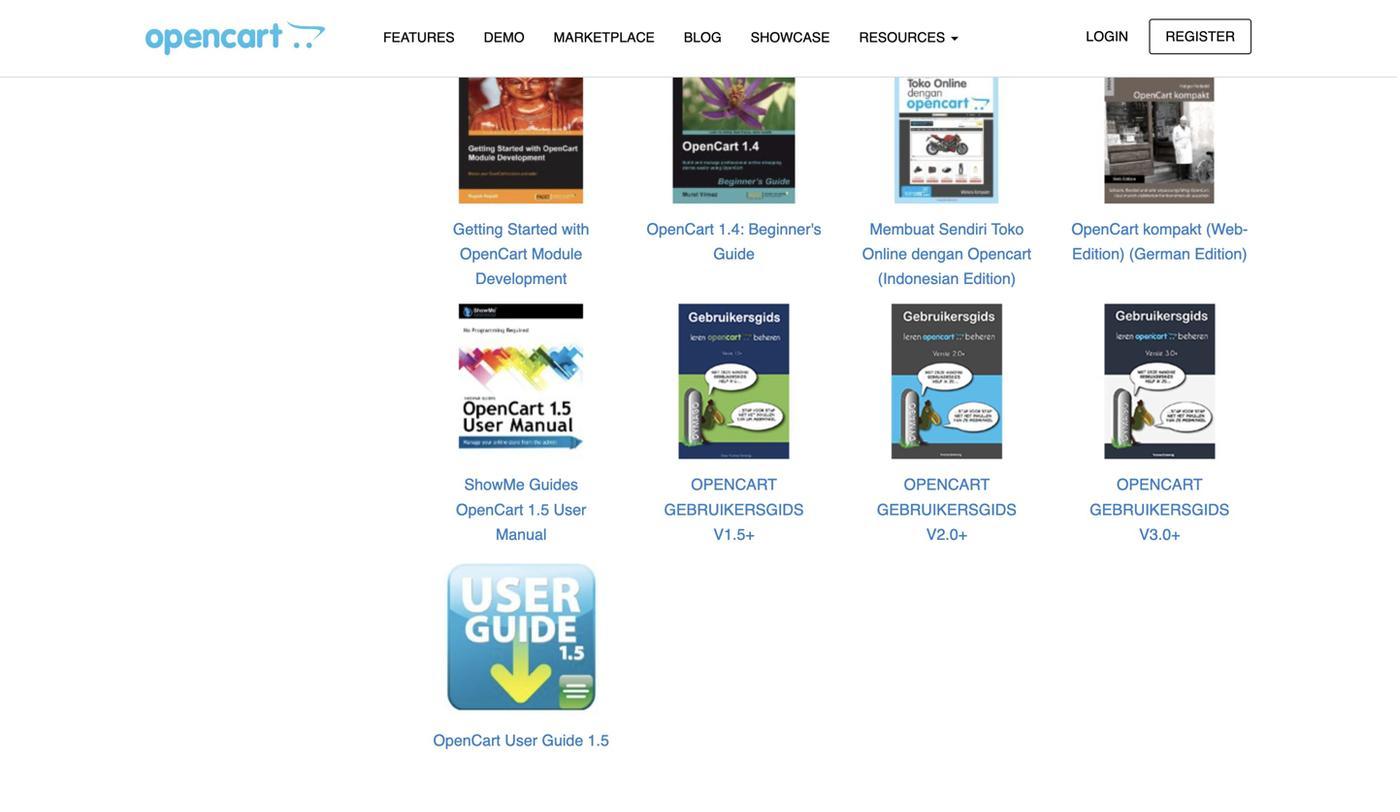 Task type: describe. For each thing, give the bounding box(es) containing it.
opencart gebruikersgids v1.5+
[[664, 476, 804, 544]]

development
[[475, 270, 567, 288]]

opencart gebruikersgids v2.0+ image
[[868, 303, 1026, 461]]

opencart for 1.4:
[[647, 220, 714, 238]]

v1.5+
[[714, 526, 755, 544]]

sendiri
[[939, 220, 987, 238]]

membuat sendiri toko online dengan opencart (indonesian edition) image
[[868, 47, 1026, 205]]

1.5 for opencart
[[528, 501, 549, 519]]

1 horizontal spatial edition)
[[1072, 245, 1125, 263]]

demo
[[484, 30, 525, 45]]

v3.0+
[[1139, 526, 1180, 544]]

beginner's
[[749, 220, 821, 238]]

opencart gebruikersgids v1.5+ image
[[656, 303, 813, 461]]

opencart inside showme guides opencart 1.5 user manual
[[456, 501, 523, 519]]

opencart kompakt (web- edition) (german edition)
[[1072, 220, 1248, 263]]

opencart 1.4: beginner's guide link
[[647, 220, 821, 263]]

showme guides opencart 1.5 user manual
[[456, 476, 586, 544]]

user inside showme guides opencart 1.5 user manual
[[554, 501, 586, 519]]

opencart gebruikersgids v2.0+
[[877, 476, 1017, 544]]

blog
[[684, 30, 722, 45]]

opencart gebruikersgids v3.0+
[[1090, 476, 1230, 544]]

opencart user guide 1.5 image
[[443, 559, 600, 717]]

features
[[383, 30, 455, 45]]

opencart - open source shopping cart solution image
[[146, 20, 325, 55]]

register
[[1166, 29, 1235, 44]]

membuat sendiri toko online dengan opencart (indonesian edition)
[[862, 220, 1032, 288]]

1.4:
[[718, 220, 744, 238]]

2 horizontal spatial edition)
[[1195, 245, 1247, 263]]

0 horizontal spatial user
[[505, 732, 538, 750]]

opencart for v3.0+
[[1117, 476, 1203, 494]]

resources link
[[845, 20, 973, 54]]

login
[[1086, 29, 1128, 44]]

opencart for v2.0+
[[904, 476, 990, 494]]

manual
[[496, 526, 547, 544]]

membuat sendiri toko online dengan opencart (indonesian edition) link
[[862, 220, 1032, 288]]

opencart kompakt (web- edition) (german edition) link
[[1072, 220, 1248, 263]]



Task type: locate. For each thing, give the bounding box(es) containing it.
opencart user guide 1.5
[[433, 732, 609, 750]]

resources
[[859, 30, 949, 45]]

opencart for v1.5+
[[691, 476, 777, 494]]

(german
[[1129, 245, 1190, 263]]

started
[[507, 220, 557, 238]]

blog link
[[669, 20, 736, 54]]

guide inside "opencart 1.4: beginner's guide"
[[713, 245, 755, 263]]

opencart gebruikersgids v3.0+ image
[[1081, 303, 1238, 461]]

dengan
[[912, 245, 963, 263]]

2 horizontal spatial opencart
[[1117, 476, 1203, 494]]

opencart up "v3.0+"
[[1117, 476, 1203, 494]]

opencart inside opencart gebruikersgids v1.5+
[[691, 476, 777, 494]]

0 vertical spatial user
[[554, 501, 586, 519]]

1 vertical spatial guide
[[542, 732, 583, 750]]

2 horizontal spatial gebruikersgids
[[1090, 501, 1230, 519]]

1 vertical spatial 1.5
[[588, 732, 609, 750]]

opencart for user
[[433, 732, 501, 750]]

showcase
[[751, 30, 830, 45]]

0 horizontal spatial edition)
[[963, 270, 1016, 288]]

opencart inside getting started with opencart module development
[[460, 245, 527, 263]]

opencart for kompakt
[[1072, 220, 1139, 238]]

gebruikersgids up "v3.0+"
[[1090, 501, 1230, 519]]

guide
[[713, 245, 755, 263], [542, 732, 583, 750]]

getting started with opencart module development
[[453, 220, 589, 288]]

gebruikersgids for v3.0+
[[1090, 501, 1230, 519]]

(indonesian
[[878, 270, 959, 288]]

0 horizontal spatial gebruikersgids
[[664, 501, 804, 519]]

gebruikersgids
[[664, 501, 804, 519], [877, 501, 1017, 519], [1090, 501, 1230, 519]]

opencart kompakt (web-edition) (german edition) image
[[1081, 47, 1238, 205]]

toko
[[991, 220, 1024, 238]]

1 horizontal spatial opencart
[[904, 476, 990, 494]]

module
[[532, 245, 583, 263]]

getting started with opencart module development image
[[443, 47, 600, 205]]

opencart 1.4: beginner's guide
[[647, 220, 821, 263]]

0 horizontal spatial 1.5
[[528, 501, 549, 519]]

showcase link
[[736, 20, 845, 54]]

guides
[[529, 476, 578, 494]]

opencart inside opencart kompakt (web- edition) (german edition)
[[1072, 220, 1139, 238]]

1.5
[[528, 501, 549, 519], [588, 732, 609, 750]]

marketplace link
[[539, 20, 669, 54]]

1 vertical spatial user
[[505, 732, 538, 750]]

demo link
[[469, 20, 539, 54]]

1 gebruikersgids from the left
[[664, 501, 804, 519]]

0 vertical spatial 1.5
[[528, 501, 549, 519]]

opencart
[[691, 476, 777, 494], [904, 476, 990, 494], [1117, 476, 1203, 494]]

opencart gebruikersgids v3.0+ link
[[1090, 476, 1230, 544]]

user
[[554, 501, 586, 519], [505, 732, 538, 750]]

1.5 for guide
[[588, 732, 609, 750]]

opencart 1.4: beginner's guide image
[[656, 47, 813, 205]]

opencart gebruikersgids v2.0+ link
[[877, 476, 1017, 544]]

edition) down (web-
[[1195, 245, 1247, 263]]

with
[[562, 220, 589, 238]]

showme guides opencart 1.5 user manual link
[[456, 476, 586, 544]]

0 horizontal spatial guide
[[542, 732, 583, 750]]

gebruikersgids up v2.0+
[[877, 501, 1017, 519]]

1 opencart from the left
[[691, 476, 777, 494]]

features link
[[369, 20, 469, 54]]

marketplace
[[554, 30, 655, 45]]

3 gebruikersgids from the left
[[1090, 501, 1230, 519]]

2 opencart from the left
[[904, 476, 990, 494]]

3 opencart from the left
[[1117, 476, 1203, 494]]

1 horizontal spatial guide
[[713, 245, 755, 263]]

showme
[[464, 476, 525, 494]]

register link
[[1149, 19, 1252, 54]]

opencart
[[647, 220, 714, 238], [1072, 220, 1139, 238], [460, 245, 527, 263], [456, 501, 523, 519], [433, 732, 501, 750]]

opencart up v1.5+
[[691, 476, 777, 494]]

login link
[[1070, 19, 1145, 54]]

opencart gebruikersgids v1.5+ link
[[664, 476, 804, 544]]

edition) left "(german" at the top
[[1072, 245, 1125, 263]]

opencart inside opencart gebruikersgids v3.0+
[[1117, 476, 1203, 494]]

membuat
[[870, 220, 935, 238]]

gebruikersgids for v2.0+
[[877, 501, 1017, 519]]

1.5 inside showme guides opencart 1.5 user manual
[[528, 501, 549, 519]]

0 vertical spatial guide
[[713, 245, 755, 263]]

0 horizontal spatial opencart
[[691, 476, 777, 494]]

1 horizontal spatial 1.5
[[588, 732, 609, 750]]

edition)
[[1072, 245, 1125, 263], [1195, 245, 1247, 263], [963, 270, 1016, 288]]

getting
[[453, 220, 503, 238]]

2 gebruikersgids from the left
[[877, 501, 1017, 519]]

edition) inside membuat sendiri toko online dengan opencart (indonesian edition)
[[963, 270, 1016, 288]]

opencart user guide 1.5 link
[[433, 732, 609, 750]]

1 horizontal spatial user
[[554, 501, 586, 519]]

kompakt
[[1143, 220, 1202, 238]]

1 horizontal spatial gebruikersgids
[[877, 501, 1017, 519]]

edition) down opencart
[[963, 270, 1016, 288]]

getting started with opencart module development link
[[453, 220, 589, 288]]

(web-
[[1206, 220, 1248, 238]]

opencart inside "opencart 1.4: beginner's guide"
[[647, 220, 714, 238]]

opencart inside opencart gebruikersgids v2.0+
[[904, 476, 990, 494]]

online
[[862, 245, 907, 263]]

opencart up v2.0+
[[904, 476, 990, 494]]

showme guides opencart 1.5 user manual image
[[443, 303, 600, 461]]

gebruikersgids up v1.5+
[[664, 501, 804, 519]]

v2.0+
[[926, 526, 967, 544]]

gebruikersgids for v1.5+
[[664, 501, 804, 519]]

opencart
[[968, 245, 1032, 263]]



Task type: vqa. For each thing, say whether or not it's contained in the screenshot.
Opencart Kompakt (Web-Edition) (German Edition) "image"
yes



